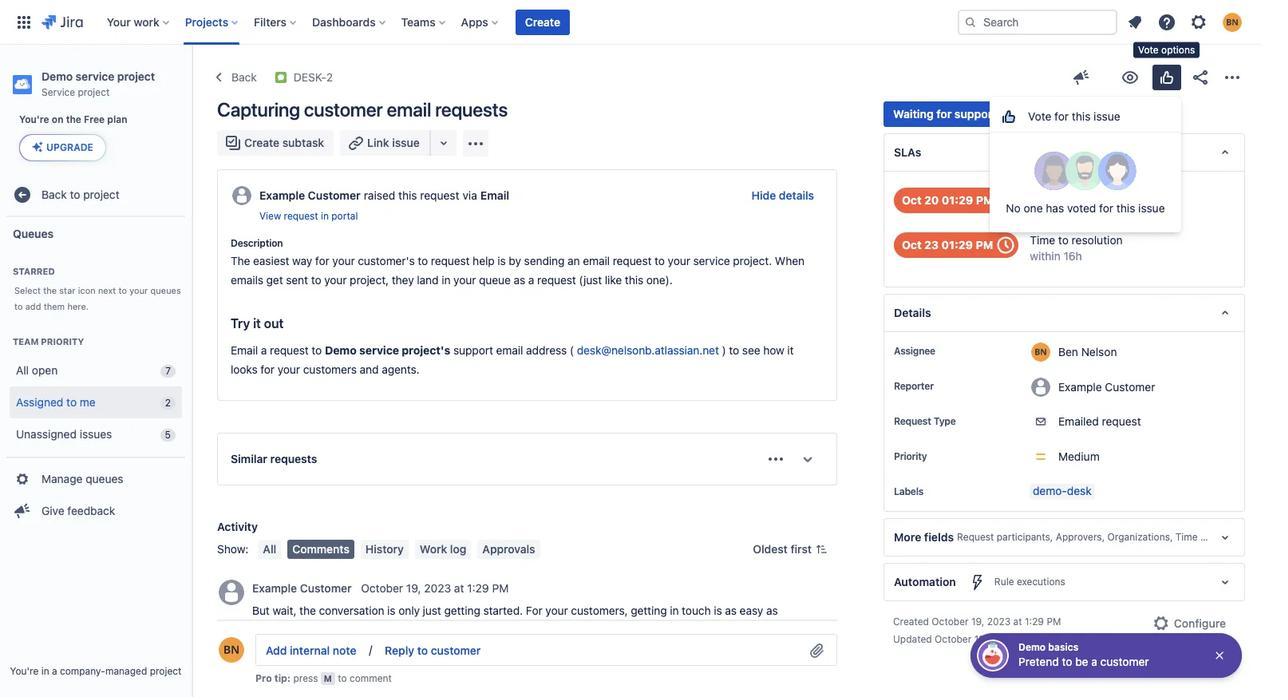 Task type: vqa. For each thing, say whether or not it's contained in the screenshot.
the issue within the Vote for this issue button
yes



Task type: locate. For each thing, give the bounding box(es) containing it.
conversation
[[319, 604, 384, 617]]

0 horizontal spatial 2
[[165, 397, 171, 409]]

add
[[25, 301, 41, 311]]

m
[[324, 673, 332, 684]]

1 horizontal spatial priority
[[894, 450, 927, 462]]

options
[[1162, 44, 1196, 56]]

the
[[231, 254, 250, 268]]

0 horizontal spatial vote
[[1029, 109, 1052, 123]]

october right updated
[[935, 633, 972, 645]]

1 horizontal spatial queues
[[151, 285, 181, 295]]

1:29 inside created october 19, 2023 at 1:29 pm updated october 19, 2023 at 3:44 pm
[[1025, 616, 1045, 628]]

2023 down the rule
[[988, 616, 1011, 628]]

1 vertical spatial it
[[788, 343, 794, 357]]

1 horizontal spatial first
[[1072, 188, 1093, 202]]

as inside the easiest way for your customer's to request help is by sending an email request to your service project. when emails get sent to your project, they land in your queue as a request (just like this one).
[[514, 273, 526, 287]]

executions
[[1017, 576, 1066, 588]]

for right looks on the bottom
[[261, 363, 275, 376]]

0 horizontal spatial queues
[[86, 472, 123, 485]]

in inside the easiest way for your customer's to request help is by sending an email request to your service project. when emails get sent to your project, they land in your queue as a request (just like this one).
[[442, 273, 451, 287]]

0 vertical spatial issue
[[1094, 109, 1121, 123]]

2 up capturing customer email requests
[[326, 70, 333, 84]]

0 horizontal spatial as
[[514, 273, 526, 287]]

create for create
[[525, 15, 561, 28]]

2 clockicon image from the top
[[994, 232, 1019, 258]]

customer up portal
[[308, 188, 361, 202]]

vote options: no one has voted for this issue yet. image
[[1158, 68, 1177, 87]]

configure
[[1174, 617, 1227, 630]]

1 vertical spatial time
[[1030, 233, 1056, 247]]

support right waiting
[[955, 107, 997, 121]]

0 horizontal spatial requests
[[270, 452, 317, 466]]

capturing customer email requests
[[217, 98, 508, 121]]

getting left "touch"
[[631, 604, 667, 617]]

1:29 up 3:44
[[1025, 616, 1045, 628]]

2 horizontal spatial is
[[714, 604, 722, 617]]

for
[[937, 107, 952, 121], [1055, 109, 1069, 123], [1100, 201, 1114, 215], [315, 254, 330, 268], [261, 363, 275, 376]]

all inside team priority group
[[16, 363, 29, 377]]

0 vertical spatial support
[[955, 107, 997, 121]]

1 vertical spatial 19,
[[972, 616, 985, 628]]

at down log
[[454, 582, 464, 595]]

vote left the options
[[1139, 44, 1159, 56]]

this down give feedback image
[[1072, 109, 1091, 123]]

0 horizontal spatial demo
[[42, 69, 73, 83]]

1 vertical spatial demo
[[325, 343, 357, 357]]

2 vertical spatial example
[[252, 582, 297, 595]]

select the star icon next to your queues to add them here.
[[14, 285, 181, 311]]

time for time to first response within 8h
[[1031, 188, 1056, 202]]

fields
[[925, 530, 954, 544]]

1 horizontal spatial getting
[[631, 604, 667, 617]]

project down 'upgrade'
[[83, 187, 120, 201]]

issue
[[1094, 109, 1121, 123], [392, 136, 420, 149], [1139, 201, 1166, 215]]

request down out
[[270, 343, 309, 357]]

1 vertical spatial all
[[263, 542, 276, 556]]

receive
[[431, 623, 468, 636]]

1 vertical spatial they
[[405, 623, 428, 636]]

0 vertical spatial at
[[454, 582, 464, 595]]

time inside time to resolution within 16h
[[1030, 233, 1056, 247]]

vote up slas element
[[1029, 109, 1052, 123]]

customer up conversation
[[300, 582, 352, 595]]

0 vertical spatial time
[[1031, 188, 1056, 202]]

they down only at the bottom of the page
[[405, 623, 428, 636]]

0 horizontal spatial is
[[387, 604, 396, 617]]

vote inside button
[[1029, 109, 1052, 123]]

(
[[570, 343, 574, 357]]

waiting for support
[[894, 107, 997, 121]]

priority left priority pin to top. only you can see pinned fields. image
[[894, 450, 927, 462]]

jira image
[[42, 12, 83, 32], [42, 12, 83, 32]]

demo up customers
[[325, 343, 357, 357]]

configure link
[[1143, 611, 1236, 637]]

5
[[165, 429, 171, 441]]

0 horizontal spatial all
[[16, 363, 29, 377]]

back up capturing on the top left
[[232, 70, 257, 84]]

time up within 8h button
[[1031, 188, 1056, 202]]

clockicon image
[[994, 188, 1019, 213], [994, 232, 1019, 258]]

is right "touch"
[[714, 604, 722, 617]]

first
[[1072, 188, 1093, 202], [791, 542, 812, 556]]

1 horizontal spatial all
[[263, 542, 276, 556]]

service
[[42, 86, 75, 98]]

at left 3:44
[[1017, 633, 1026, 645]]

link web pages and more image
[[434, 133, 453, 153]]

queues up give feedback button
[[86, 472, 123, 485]]

1 oct from the top
[[902, 193, 922, 207]]

you're for you're on the free plan
[[19, 113, 49, 125]]

pro tip: press m to comment
[[256, 672, 392, 684]]

to up within 16h 'button' on the right of page
[[1059, 233, 1069, 247]]

2 01:29 from the top
[[942, 238, 974, 252]]

0 horizontal spatial back
[[42, 187, 67, 201]]

0 horizontal spatial email
[[231, 343, 258, 357]]

your work
[[107, 15, 159, 28]]

manage
[[42, 472, 83, 485]]

1 horizontal spatial back
[[232, 70, 257, 84]]

oldest first
[[753, 542, 812, 556]]

to up land
[[418, 254, 428, 268]]

search image
[[965, 16, 977, 28]]

issue inside button
[[392, 136, 420, 149]]

) to see how it looks for your customers and agents.
[[231, 343, 797, 376]]

desk-2 link
[[294, 68, 333, 87]]

1 vertical spatial queues
[[86, 472, 123, 485]]

you're left on
[[19, 113, 49, 125]]

all for all open
[[16, 363, 29, 377]]

comment
[[350, 672, 392, 684]]

0 vertical spatial within
[[1031, 204, 1061, 218]]

example customer up wait,
[[252, 582, 352, 595]]

to inside "demo basics pretend to be a customer"
[[1062, 655, 1073, 668]]

at
[[454, 582, 464, 595], [1014, 616, 1023, 628], [1017, 633, 1026, 645]]

copy link to issue image
[[330, 70, 343, 83]]

1 horizontal spatial issue
[[1094, 109, 1121, 123]]

group containing manage queues
[[6, 457, 185, 532]]

time inside time to first response within 8h
[[1031, 188, 1056, 202]]

to right m on the left of the page
[[338, 672, 347, 684]]

back for back to project
[[42, 187, 67, 201]]

starred
[[13, 266, 55, 276]]

issue up slas element
[[1094, 109, 1121, 123]]

view request in portal link
[[260, 208, 358, 224]]

vote for this issue
[[1029, 109, 1121, 123]]

email down for
[[509, 623, 536, 636]]

the up them
[[43, 285, 57, 295]]

1 vertical spatial requests
[[270, 452, 317, 466]]

project
[[117, 69, 155, 83], [78, 86, 110, 98], [83, 187, 120, 201], [150, 665, 182, 677]]

0 vertical spatial queues
[[151, 285, 181, 295]]

within left 8h
[[1031, 204, 1061, 218]]

create inside button
[[244, 136, 280, 149]]

back up the 'queues'
[[42, 187, 67, 201]]

example customer up emailed request
[[1059, 380, 1156, 393]]

2 time from the top
[[1030, 233, 1056, 247]]

log
[[450, 542, 467, 556]]

0 horizontal spatial first
[[791, 542, 812, 556]]

you're on the free plan
[[19, 113, 127, 125]]

upgrade
[[46, 141, 93, 153]]

team priority
[[13, 336, 84, 347]]

service request image
[[275, 71, 287, 84]]

banner
[[0, 0, 1262, 45]]

time
[[1031, 188, 1056, 202], [1030, 233, 1056, 247]]

1 within from the top
[[1031, 204, 1061, 218]]

all open
[[16, 363, 58, 377]]

1 horizontal spatial 2
[[326, 70, 333, 84]]

vote for vote options
[[1139, 44, 1159, 56]]

a right be
[[1092, 655, 1098, 668]]

1 vertical spatial service
[[694, 254, 730, 268]]

rule
[[995, 576, 1015, 588]]

issue right voted
[[1139, 201, 1166, 215]]

all inside button
[[263, 542, 276, 556]]

you're left company-
[[10, 665, 39, 677]]

2 vertical spatial october
[[935, 633, 972, 645]]

you're
[[19, 113, 49, 125], [10, 665, 39, 677]]

menu bar containing all
[[255, 540, 543, 559]]

2 vertical spatial 2023
[[990, 633, 1014, 645]]

0 vertical spatial first
[[1072, 188, 1093, 202]]

automation element
[[884, 563, 1246, 601]]

approvals button
[[478, 540, 540, 559]]

0 horizontal spatial support
[[454, 343, 493, 357]]

0 horizontal spatial 1:29
[[467, 582, 489, 595]]

team priority group
[[6, 319, 185, 457]]

1 horizontal spatial 1:29
[[1025, 616, 1045, 628]]

1 horizontal spatial example customer
[[1059, 380, 1156, 393]]

it inside ) to see how it looks for your customers and agents.
[[788, 343, 794, 357]]

2023 up just
[[424, 582, 451, 595]]

service
[[76, 69, 114, 83], [694, 254, 730, 268], [359, 343, 399, 357]]

0 vertical spatial create
[[525, 15, 561, 28]]

1 horizontal spatial create
[[525, 15, 561, 28]]

request type
[[894, 415, 956, 427]]

to right reply
[[417, 644, 428, 658]]

email right via in the left of the page
[[481, 188, 510, 202]]

0 horizontal spatial issue
[[392, 136, 420, 149]]

0 vertical spatial demo
[[42, 69, 73, 83]]

0 vertical spatial they
[[392, 273, 414, 287]]

0 vertical spatial back
[[232, 70, 257, 84]]

service left project.
[[694, 254, 730, 268]]

history
[[366, 542, 404, 556]]

to inside button
[[417, 644, 428, 658]]

this right like
[[625, 273, 644, 287]]

in left their
[[471, 623, 480, 636]]

0 vertical spatial priority
[[41, 336, 84, 347]]

0 vertical spatial 2
[[326, 70, 333, 84]]

as down "by"
[[514, 273, 526, 287]]

1 vertical spatial first
[[791, 542, 812, 556]]

in left "touch"
[[670, 604, 679, 617]]

within
[[1031, 204, 1061, 218], [1030, 249, 1061, 263]]

2 up 5
[[165, 397, 171, 409]]

1 vertical spatial within
[[1030, 249, 1061, 263]]

demo inside "demo basics pretend to be a customer"
[[1019, 641, 1046, 653]]

wait,
[[273, 604, 297, 617]]

1 horizontal spatial vote
[[1139, 44, 1159, 56]]

automation
[[894, 575, 957, 589]]

1 vertical spatial clockicon image
[[994, 232, 1019, 258]]

1 vertical spatial 1:29
[[1025, 616, 1045, 628]]

0 horizontal spatial priority
[[41, 336, 84, 347]]

be
[[1076, 655, 1089, 668]]

1 vertical spatial customer
[[1106, 380, 1156, 393]]

8h
[[1064, 204, 1078, 218]]

1 01:29 from the top
[[942, 193, 974, 207]]

first inside oldest first button
[[791, 542, 812, 556]]

1 vertical spatial oct
[[902, 238, 922, 252]]

1 vertical spatial create
[[244, 136, 280, 149]]

to inside ) to see how it looks for your customers and agents.
[[729, 343, 740, 357]]

2 within from the top
[[1030, 249, 1061, 263]]

all
[[16, 363, 29, 377], [263, 542, 276, 556]]

1 vertical spatial priority
[[894, 450, 927, 462]]

service inside the easiest way for your customer's to request help is by sending an email request to your service project. when emails get sent to your project, they land in your queue as a request (just like this one).
[[694, 254, 730, 268]]

first left the newest first icon
[[791, 542, 812, 556]]

0 vertical spatial oct
[[902, 193, 922, 207]]

to right next
[[119, 285, 127, 295]]

requests right "similar"
[[270, 452, 317, 466]]

for inside the easiest way for your customer's to request help is by sending an email request to your service project. when emails get sent to your project, they land in your queue as a request (just like this one).
[[315, 254, 330, 268]]

details element
[[884, 294, 1246, 332]]

in right land
[[442, 273, 451, 287]]

1 horizontal spatial is
[[498, 254, 506, 268]]

your right next
[[130, 285, 148, 295]]

they inside but wait, the conversation is only just getting started. for your customers, getting in touch is as easy as responding to the notification they receive in their email inbox.
[[405, 623, 428, 636]]

0 vertical spatial clockicon image
[[994, 188, 1019, 213]]

1 horizontal spatial support
[[955, 107, 997, 121]]

it
[[253, 316, 261, 331], [788, 343, 794, 357]]

time up within 16h 'button' on the right of page
[[1030, 233, 1056, 247]]

for right way
[[315, 254, 330, 268]]

to right )
[[729, 343, 740, 357]]

issue right link
[[392, 136, 420, 149]]

to up add internal note
[[313, 623, 323, 636]]

1 horizontal spatial requests
[[435, 98, 508, 121]]

0 vertical spatial october
[[361, 582, 403, 595]]

1 vertical spatial 2023
[[988, 616, 1011, 628]]

dashboards
[[312, 15, 376, 28]]

to left add
[[14, 301, 23, 311]]

0 vertical spatial it
[[253, 316, 261, 331]]

customer inside button
[[431, 644, 481, 658]]

2 horizontal spatial demo
[[1019, 641, 1046, 653]]

email up looks on the bottom
[[231, 343, 258, 357]]

vote for vote for this issue
[[1029, 109, 1052, 123]]

the right wait,
[[300, 604, 316, 617]]

for inside button
[[1055, 109, 1069, 123]]

1 vertical spatial email
[[231, 343, 258, 357]]

getting up receive
[[444, 604, 481, 617]]

(just
[[579, 273, 602, 287]]

for inside ) to see how it looks for your customers and agents.
[[261, 363, 275, 376]]

all for all
[[263, 542, 276, 556]]

create inside button
[[525, 15, 561, 28]]

a inside "demo basics pretend to be a customer"
[[1092, 655, 1098, 668]]

2 horizontal spatial service
[[694, 254, 730, 268]]

capturing
[[217, 98, 300, 121]]

icon
[[78, 285, 96, 295]]

for right voted
[[1100, 201, 1114, 215]]

as
[[514, 273, 526, 287], [725, 604, 737, 617], [767, 604, 778, 617]]

time to first response within 8h
[[1031, 188, 1143, 218]]

to inside time to first response within 8h
[[1059, 188, 1069, 202]]

priority
[[41, 336, 84, 347], [894, 450, 927, 462]]

a
[[529, 273, 535, 287], [261, 343, 267, 357], [1092, 655, 1098, 668], [52, 665, 57, 677]]

service up free
[[76, 69, 114, 83]]

it right the try
[[253, 316, 261, 331]]

your up inbox. at the left bottom
[[546, 604, 568, 617]]

as right easy
[[767, 604, 778, 617]]

service inside demo service project service project
[[76, 69, 114, 83]]

notification
[[345, 623, 402, 636]]

example up wait,
[[252, 582, 297, 595]]

2 oct from the top
[[902, 238, 922, 252]]

this inside the easiest way for your customer's to request help is by sending an email request to your service project. when emails get sent to your project, they land in your queue as a request (just like this one).
[[625, 273, 644, 287]]

1 getting from the left
[[444, 604, 481, 617]]

for
[[526, 604, 543, 617]]

october right 'created'
[[932, 616, 969, 628]]

customer up emailed request
[[1106, 380, 1156, 393]]

to up customers
[[312, 343, 322, 357]]

request right emailed
[[1102, 415, 1142, 428]]

work
[[134, 15, 159, 28]]

email
[[481, 188, 510, 202], [231, 343, 258, 357]]

to inside team priority group
[[66, 395, 77, 409]]

labels pin to top. only you can see pinned fields. image
[[927, 486, 940, 498]]

requests up add app image
[[435, 98, 508, 121]]

2023 left 3:44
[[990, 633, 1014, 645]]

menu bar
[[255, 540, 543, 559]]

appswitcher icon image
[[14, 12, 34, 32]]

19,
[[406, 582, 421, 595], [972, 616, 985, 628], [975, 633, 988, 645]]

1 vertical spatial vote
[[1029, 109, 1052, 123]]

issue inside button
[[1094, 109, 1121, 123]]

them
[[44, 301, 65, 311]]

0 horizontal spatial it
[[253, 316, 261, 331]]

it right how
[[788, 343, 794, 357]]

0 horizontal spatial service
[[76, 69, 114, 83]]

example up view at the top
[[260, 188, 305, 202]]

create right apps popup button
[[525, 15, 561, 28]]

1 horizontal spatial it
[[788, 343, 794, 357]]

to right sent
[[311, 273, 321, 287]]

1 vertical spatial example
[[1059, 380, 1103, 393]]

via
[[463, 188, 477, 202]]

assignee pin to top. only you can see pinned fields. image
[[939, 345, 952, 358]]

1 horizontal spatial as
[[725, 604, 737, 617]]

is left only at the bottom of the page
[[387, 604, 396, 617]]

0 vertical spatial service
[[76, 69, 114, 83]]

0 vertical spatial 19,
[[406, 582, 421, 595]]

vote inside tooltip
[[1139, 44, 1159, 56]]

emailed
[[1059, 415, 1099, 428]]

2 horizontal spatial as
[[767, 604, 778, 617]]

1 vertical spatial issue
[[392, 136, 420, 149]]

create subtask button
[[217, 130, 334, 156]]

customer down copy link to issue icon
[[304, 98, 383, 121]]

1 horizontal spatial customer
[[431, 644, 481, 658]]

0 horizontal spatial getting
[[444, 604, 481, 617]]

one).
[[647, 273, 673, 287]]

demo-
[[1033, 484, 1068, 498]]

starred group
[[6, 249, 185, 319]]

16h
[[1064, 249, 1083, 263]]

0 vertical spatial all
[[16, 363, 29, 377]]

emailed request
[[1059, 415, 1142, 428]]

all left open
[[16, 363, 29, 377]]

1 horizontal spatial email
[[481, 188, 510, 202]]

1 horizontal spatial demo
[[325, 343, 357, 357]]

the inside select the star icon next to your queues to add them here.
[[43, 285, 57, 295]]

how
[[764, 343, 785, 357]]

2 horizontal spatial customer
[[1101, 655, 1150, 668]]

0 vertical spatial 01:29
[[942, 193, 974, 207]]

demo up service
[[42, 69, 73, 83]]

oct left 20
[[902, 193, 922, 207]]

1 time from the top
[[1031, 188, 1056, 202]]

example customer raised this request via email
[[260, 188, 510, 202]]

01:29 right 23
[[942, 238, 974, 252]]

queues inside select the star icon next to your queues to add them here.
[[151, 285, 181, 295]]

notifications image
[[1126, 12, 1145, 32]]

at down rule executions
[[1014, 616, 1023, 628]]

0 vertical spatial 2023
[[424, 582, 451, 595]]

1 horizontal spatial service
[[359, 343, 399, 357]]

in left company-
[[41, 665, 49, 677]]

demo inside demo service project service project
[[42, 69, 73, 83]]

1 clockicon image from the top
[[994, 188, 1019, 213]]

0 vertical spatial email
[[481, 188, 510, 202]]

within inside time to first response within 8h
[[1031, 204, 1061, 218]]

clockicon image left the one
[[994, 188, 1019, 213]]

resolution
[[1072, 233, 1123, 247]]

group
[[6, 457, 185, 532]]

create for create subtask
[[244, 136, 280, 149]]

to inside time to resolution within 16h
[[1059, 233, 1069, 247]]



Task type: describe. For each thing, give the bounding box(es) containing it.
20
[[925, 193, 939, 207]]

email up link issue
[[387, 98, 431, 121]]

a inside the easiest way for your customer's to request help is by sending an email request to your service project. when emails get sent to your project, they land in your queue as a request (just like this one).
[[529, 273, 535, 287]]

inbox.
[[539, 623, 569, 636]]

for inside dropdown button
[[937, 107, 952, 121]]

request up like
[[613, 254, 652, 268]]

close image
[[1214, 649, 1227, 662]]

comments
[[292, 542, 350, 556]]

add internal note button
[[256, 638, 366, 664]]

primary element
[[10, 0, 958, 44]]

2 vertical spatial 19,
[[975, 633, 988, 645]]

description
[[231, 237, 283, 249]]

2 vertical spatial service
[[359, 343, 399, 357]]

next
[[98, 285, 116, 295]]

all button
[[258, 540, 281, 559]]

similar
[[231, 452, 268, 466]]

back to project link
[[6, 179, 185, 211]]

work log button
[[415, 540, 471, 559]]

filters button
[[249, 9, 303, 35]]

your inside select the star icon next to your queues to add them here.
[[130, 285, 148, 295]]

priority inside group
[[41, 336, 84, 347]]

customer inside "demo basics pretend to be a customer"
[[1101, 655, 1150, 668]]

rule executions
[[995, 576, 1066, 588]]

to up the one).
[[655, 254, 665, 268]]

your left project,
[[324, 273, 347, 287]]

email inside the easiest way for your customer's to request help is by sending an email request to your service project. when emails get sent to your project, they land in your queue as a request (just like this one).
[[583, 254, 610, 268]]

clockicon image for oct 20 01:29 pm
[[994, 188, 1019, 213]]

0 vertical spatial example
[[260, 188, 305, 202]]

slas element
[[884, 133, 1246, 172]]

more fields
[[894, 530, 954, 544]]

reply to customer button
[[375, 638, 491, 664]]

1 vertical spatial support
[[454, 343, 493, 357]]

within inside time to resolution within 16h
[[1030, 249, 1061, 263]]

0 vertical spatial example customer
[[1059, 380, 1156, 393]]

pm left no
[[976, 193, 994, 207]]

show:
[[217, 542, 249, 556]]

01:29 for 23
[[942, 238, 974, 252]]

you're in a company-managed project
[[10, 665, 182, 677]]

raised
[[364, 188, 396, 202]]

oct for oct 23 01:29 pm
[[902, 238, 922, 252]]

help
[[473, 254, 495, 268]]

help image
[[1158, 12, 1177, 32]]

add app image
[[466, 134, 485, 153]]

your up project,
[[332, 254, 355, 268]]

medium
[[1059, 450, 1100, 463]]

approvals
[[483, 542, 535, 556]]

to inside but wait, the conversation is only just getting started. for your customers, getting in touch is as easy as responding to the notification they receive in their email inbox.
[[313, 623, 323, 636]]

apps button
[[457, 9, 505, 35]]

emails
[[231, 273, 263, 287]]

1 vertical spatial example customer
[[252, 582, 352, 595]]

request
[[894, 415, 932, 427]]

way
[[292, 254, 312, 268]]

sent
[[286, 273, 308, 287]]

project up plan
[[117, 69, 155, 83]]

desk@nelsonb.atlassian.net link
[[577, 343, 719, 357]]

0 vertical spatial customer
[[308, 188, 361, 202]]

ben nelson
[[1059, 345, 1118, 358]]

23
[[925, 238, 939, 252]]

pm left copy link to comment image
[[492, 582, 509, 595]]

history button
[[361, 540, 409, 559]]

is inside the easiest way for your customer's to request help is by sending an email request to your service project. when emails get sent to your project, they land in your queue as a request (just like this one).
[[498, 254, 506, 268]]

1 vertical spatial october
[[932, 616, 969, 628]]

like
[[605, 273, 622, 287]]

press
[[293, 672, 318, 684]]

oldest first button
[[744, 540, 838, 559]]

give feedback
[[42, 504, 115, 517]]

actions image
[[1223, 68, 1243, 87]]

)
[[722, 343, 726, 357]]

view
[[260, 210, 281, 222]]

request down sending
[[538, 273, 576, 287]]

more fields element
[[884, 518, 1246, 557]]

hide details
[[752, 188, 815, 202]]

demo basics pretend to be a customer
[[1019, 641, 1150, 668]]

apps
[[461, 15, 489, 28]]

2 getting from the left
[[631, 604, 667, 617]]

add attachment image
[[808, 641, 827, 660]]

1 vertical spatial at
[[1014, 616, 1023, 628]]

give feedback image
[[1072, 68, 1092, 87]]

project's
[[402, 343, 451, 357]]

Search field
[[958, 9, 1118, 35]]

on
[[52, 113, 63, 125]]

the up note
[[326, 623, 343, 636]]

edit button
[[252, 646, 273, 662]]

demo for demo service project
[[42, 69, 73, 83]]

slas
[[894, 145, 922, 159]]

settings image
[[1190, 12, 1209, 32]]

newest first image
[[815, 543, 828, 556]]

upgrade button
[[20, 135, 105, 161]]

try it out
[[231, 316, 284, 331]]

banner containing your work
[[0, 0, 1262, 45]]

request right view at the top
[[284, 210, 318, 222]]

project up free
[[78, 86, 110, 98]]

watch options: you are not watching this issue, 0 people watching image
[[1121, 68, 1140, 87]]

email left address
[[496, 343, 523, 357]]

pm up 3:44
[[1047, 616, 1062, 628]]

your down help
[[454, 273, 476, 287]]

sidebar navigation image
[[174, 64, 209, 96]]

request left via in the left of the page
[[420, 188, 460, 202]]

ben
[[1059, 345, 1079, 358]]

pm right 3:44
[[1052, 633, 1067, 645]]

customers
[[303, 363, 357, 376]]

this inside button
[[1072, 109, 1091, 123]]

pm right 23
[[976, 238, 994, 252]]

teams button
[[397, 9, 452, 35]]

oct 20 01:29 pm
[[902, 193, 994, 207]]

delete
[[286, 647, 320, 660]]

details
[[894, 306, 932, 319]]

show image
[[795, 446, 821, 472]]

basics
[[1049, 641, 1079, 653]]

the easiest way for your customer's to request help is by sending an email request to your service project. when emails get sent to your project, they land in your queue as a request (just like this one).
[[231, 254, 808, 287]]

easy
[[740, 604, 764, 617]]

star
[[59, 285, 75, 295]]

labels
[[894, 486, 924, 498]]

your
[[107, 15, 131, 28]]

2 inside desk-2 link
[[326, 70, 333, 84]]

clockicon image for oct 23 01:29 pm
[[994, 232, 1019, 258]]

add internal note
[[266, 644, 357, 658]]

back link
[[208, 65, 262, 90]]

/
[[366, 643, 375, 657]]

3:44
[[1028, 633, 1049, 645]]

2 vertical spatial customer
[[300, 582, 352, 595]]

copy link to comment image
[[512, 581, 525, 594]]

request up land
[[431, 254, 470, 268]]

back for back
[[232, 70, 257, 84]]

this up resolution
[[1117, 201, 1136, 215]]

only
[[399, 604, 420, 617]]

2 horizontal spatial issue
[[1139, 201, 1166, 215]]

queues inside button
[[86, 472, 123, 485]]

work log
[[420, 542, 467, 556]]

pretend
[[1019, 655, 1059, 668]]

within 8h button
[[1031, 204, 1078, 220]]

internal
[[290, 644, 330, 658]]

a left company-
[[52, 665, 57, 677]]

time for time to resolution within 16h
[[1030, 233, 1056, 247]]

they inside the easiest way for your customer's to request help is by sending an email request to your service project. when emails get sent to your project, they land in your queue as a request (just like this one).
[[392, 273, 414, 287]]

share image
[[1191, 68, 1211, 87]]

7
[[165, 365, 171, 377]]

details
[[779, 188, 815, 202]]

the right on
[[66, 113, 81, 125]]

managed
[[105, 665, 147, 677]]

vote for this issue button
[[990, 100, 1182, 132]]

project right managed
[[150, 665, 182, 677]]

waiting
[[894, 107, 934, 121]]

first inside time to first response within 8h
[[1072, 188, 1093, 202]]

oct for oct 20 01:29 pm
[[902, 193, 922, 207]]

nelson
[[1082, 345, 1118, 358]]

but wait, the conversation is only just getting started. for your customers, getting in touch is as easy as responding to the notification they receive in their email inbox.
[[252, 604, 781, 636]]

an
[[568, 254, 580, 268]]

your inside but wait, the conversation is only just getting started. for your customers, getting in touch is as easy as responding to the notification they receive in their email inbox.
[[546, 604, 568, 617]]

work
[[420, 542, 447, 556]]

more
[[894, 530, 922, 544]]

2 vertical spatial at
[[1017, 633, 1026, 645]]

this right raised
[[399, 188, 417, 202]]

similar requests
[[231, 452, 317, 466]]

priority pin to top. only you can see pinned fields. image
[[931, 450, 943, 463]]

your up the one).
[[668, 254, 691, 268]]

01:29 for 20
[[942, 193, 974, 207]]

note
[[333, 644, 357, 658]]

manage queues button
[[6, 463, 185, 495]]

issues
[[80, 427, 112, 440]]

demo for demo basics
[[1019, 641, 1046, 653]]

agents.
[[382, 363, 420, 376]]

email a request to demo service project's support email address ( desk@nelsonb.atlassian.net
[[231, 343, 719, 357]]

support inside dropdown button
[[955, 107, 997, 121]]

unassigned
[[16, 427, 77, 440]]

voted
[[1068, 201, 1097, 215]]

free
[[84, 113, 105, 125]]

to down 'upgrade'
[[70, 187, 80, 201]]

feedback
[[67, 504, 115, 517]]

dashboards button
[[308, 9, 392, 35]]

2 inside team priority group
[[165, 397, 171, 409]]

profile image of ben nelson image
[[219, 637, 244, 663]]

your profile and settings image
[[1223, 12, 1243, 32]]

0 horizontal spatial customer
[[304, 98, 383, 121]]

vote options tooltip
[[1134, 42, 1200, 58]]

assigned
[[16, 395, 63, 409]]

your inside ) to see how it looks for your customers and agents.
[[278, 363, 300, 376]]

you're for you're in a company-managed project
[[10, 665, 39, 677]]

email inside but wait, the conversation is only just getting started. for your customers, getting in touch is as easy as responding to the notification they receive in their email inbox.
[[509, 623, 536, 636]]

a down try it out
[[261, 343, 267, 357]]

give
[[42, 504, 64, 517]]

in left portal
[[321, 210, 329, 222]]



